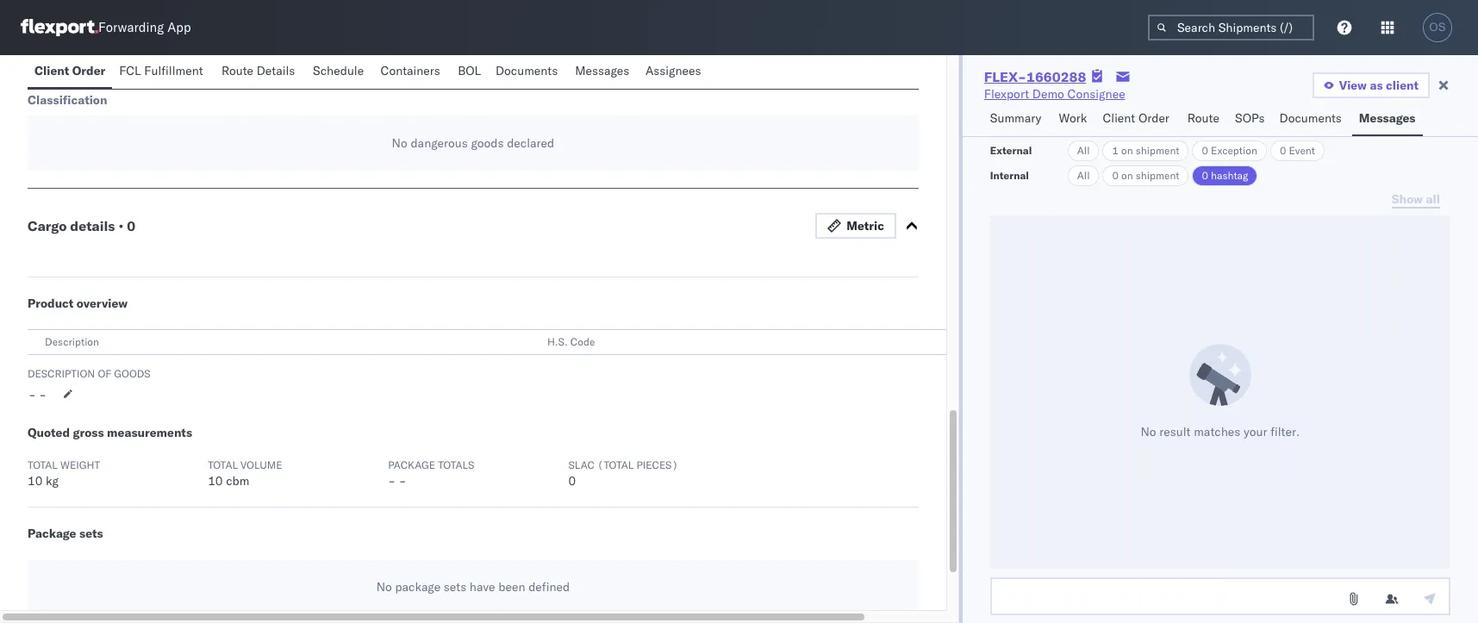 Task type: locate. For each thing, give the bounding box(es) containing it.
package
[[388, 459, 436, 472], [28, 526, 76, 542]]

0 horizontal spatial route
[[222, 63, 254, 78]]

messages down view as client
[[1360, 110, 1416, 126]]

all button
[[1068, 141, 1100, 161], [1068, 166, 1100, 186]]

all
[[1078, 144, 1090, 157], [1078, 169, 1090, 182]]

0 horizontal spatial messages button
[[568, 55, 639, 89]]

1 horizontal spatial •
[[145, 53, 150, 71]]

on right "1"
[[1122, 144, 1134, 157]]

your
[[1244, 424, 1268, 440]]

documents
[[496, 63, 558, 78], [1280, 110, 1342, 126]]

cbm
[[226, 473, 250, 489]]

1 vertical spatial on
[[1122, 169, 1134, 182]]

0 horizontal spatial •
[[119, 217, 124, 235]]

slac
[[569, 459, 595, 472]]

order up 1 on shipment
[[1139, 110, 1170, 126]]

client
[[34, 63, 69, 78], [1103, 110, 1136, 126]]

1 horizontal spatial 10
[[208, 473, 223, 489]]

all left "1"
[[1078, 144, 1090, 157]]

client order
[[34, 63, 105, 78], [1103, 110, 1170, 126]]

0 vertical spatial shipment
[[1136, 144, 1180, 157]]

0 horizontal spatial messages
[[575, 63, 630, 78]]

sops
[[1236, 110, 1265, 126]]

client up classification
[[34, 63, 69, 78]]

0 vertical spatial client order
[[34, 63, 105, 78]]

0 vertical spatial sets
[[79, 526, 103, 542]]

10 for kg
[[28, 473, 43, 489]]

2 10 from the left
[[208, 473, 223, 489]]

0 horizontal spatial total
[[28, 459, 58, 472]]

0 horizontal spatial 10
[[28, 473, 43, 489]]

consignee
[[1068, 86, 1126, 102]]

0 horizontal spatial client
[[34, 63, 69, 78]]

0 down "1"
[[1113, 169, 1119, 182]]

• right "details"
[[119, 217, 124, 235]]

fcl
[[119, 63, 141, 78]]

package for package totals - -
[[388, 459, 436, 472]]

messages left assignees
[[575, 63, 630, 78]]

total
[[28, 459, 58, 472], [208, 459, 238, 472]]

os button
[[1418, 8, 1458, 47]]

1 vertical spatial client order
[[1103, 110, 1170, 126]]

1 vertical spatial all button
[[1068, 166, 1100, 186]]

1 vertical spatial order
[[1139, 110, 1170, 126]]

0 on shipment
[[1113, 169, 1180, 182]]

• right fcl
[[145, 53, 150, 71]]

volume
[[241, 459, 283, 472]]

0 vertical spatial all
[[1078, 144, 1090, 157]]

route inside route details button
[[222, 63, 254, 78]]

1 horizontal spatial package
[[388, 459, 436, 472]]

shipment
[[1136, 144, 1180, 157], [1136, 169, 1180, 182]]

1 horizontal spatial order
[[1139, 110, 1170, 126]]

(total
[[598, 459, 634, 472]]

route left 'details'
[[222, 63, 254, 78]]

0 vertical spatial client
[[34, 63, 69, 78]]

total up kg at the left of the page
[[28, 459, 58, 472]]

containers
[[381, 63, 441, 78]]

no
[[392, 135, 408, 151], [1141, 424, 1157, 440], [377, 579, 392, 595]]

flexport
[[985, 86, 1030, 102]]

total up cbm at the bottom left
[[208, 459, 238, 472]]

schedule
[[313, 63, 364, 78]]

defined
[[529, 579, 570, 595]]

cargo details • 0
[[28, 217, 136, 235]]

0 vertical spatial package
[[388, 459, 436, 472]]

0 down slac
[[569, 473, 576, 489]]

1 all button from the top
[[1068, 141, 1100, 161]]

0 vertical spatial route
[[222, 63, 254, 78]]

all button left "1"
[[1068, 141, 1100, 161]]

2 on from the top
[[1122, 169, 1134, 182]]

total volume
[[208, 459, 283, 472]]

sets down weight
[[79, 526, 103, 542]]

0 horizontal spatial sets
[[79, 526, 103, 542]]

0 inside the slac (total pieces) 0
[[569, 473, 576, 489]]

forwarding
[[98, 19, 164, 36]]

no for no result matches your filter.
[[1141, 424, 1157, 440]]

10 left cbm at the bottom left
[[208, 473, 223, 489]]

summary
[[991, 110, 1042, 126]]

1 vertical spatial client
[[1103, 110, 1136, 126]]

-
[[28, 387, 36, 403], [39, 387, 47, 403], [388, 473, 396, 489], [399, 473, 406, 489]]

10 for cbm
[[208, 473, 223, 489]]

1 vertical spatial no
[[1141, 424, 1157, 440]]

client order button up 1 on shipment
[[1096, 103, 1181, 136]]

0 horizontal spatial client order button
[[28, 55, 112, 89]]

1 horizontal spatial documents
[[1280, 110, 1342, 126]]

2 all from the top
[[1078, 169, 1090, 182]]

fcl fulfillment
[[119, 63, 203, 78]]

kg
[[46, 473, 59, 489]]

2 all button from the top
[[1068, 166, 1100, 186]]

1
[[1113, 144, 1119, 157]]

package down kg at the left of the page
[[28, 526, 76, 542]]

no left the dangerous on the left top of the page
[[392, 135, 408, 151]]

1 horizontal spatial messages
[[1360, 110, 1416, 126]]

1 vertical spatial client order button
[[1096, 103, 1181, 136]]

1 horizontal spatial client order
[[1103, 110, 1170, 126]]

goods
[[102, 53, 141, 71], [471, 135, 504, 151], [114, 367, 151, 380]]

route up 0 exception
[[1188, 110, 1220, 126]]

1 horizontal spatial total
[[208, 459, 238, 472]]

sets left have
[[444, 579, 467, 595]]

no left result
[[1141, 424, 1157, 440]]

1 horizontal spatial messages button
[[1353, 103, 1423, 136]]

2 vertical spatial goods
[[114, 367, 151, 380]]

1 vertical spatial •
[[119, 217, 124, 235]]

1 vertical spatial package
[[28, 526, 76, 542]]

on down 1 on shipment
[[1122, 169, 1134, 182]]

1 on from the top
[[1122, 144, 1134, 157]]

on
[[1122, 144, 1134, 157], [1122, 169, 1134, 182]]

all button down work 'button'
[[1068, 166, 1100, 186]]

package left totals
[[388, 459, 436, 472]]

0 vertical spatial •
[[145, 53, 150, 71]]

dangerous
[[411, 135, 468, 151]]

view as client
[[1340, 78, 1419, 93]]

None text field
[[991, 578, 1451, 616]]

client order up classification
[[34, 63, 105, 78]]

2 total from the left
[[208, 459, 238, 472]]

client order for the top client order button
[[34, 63, 105, 78]]

no for no package sets have been defined
[[377, 579, 392, 595]]

bol button
[[451, 55, 489, 89]]

1 horizontal spatial documents button
[[1273, 103, 1353, 136]]

client up "1"
[[1103, 110, 1136, 126]]

0 vertical spatial order
[[72, 63, 105, 78]]

app
[[167, 19, 191, 36]]

0 vertical spatial messages
[[575, 63, 630, 78]]

1 vertical spatial all
[[1078, 169, 1090, 182]]

1 vertical spatial description
[[28, 367, 95, 380]]

documents button
[[489, 55, 568, 89], [1273, 103, 1353, 136]]

all down work 'button'
[[1078, 169, 1090, 182]]

0 horizontal spatial documents
[[496, 63, 558, 78]]

10
[[28, 473, 43, 489], [208, 473, 223, 489]]

route button
[[1181, 103, 1229, 136]]

2 vertical spatial no
[[377, 579, 392, 595]]

client order button up classification
[[28, 55, 112, 89]]

declared
[[507, 135, 555, 151]]

package sets
[[28, 526, 103, 542]]

goods down forwarding
[[102, 53, 141, 71]]

1 10 from the left
[[28, 473, 43, 489]]

0 horizontal spatial documents button
[[489, 55, 568, 89]]

1 all from the top
[[1078, 144, 1090, 157]]

documents up event
[[1280, 110, 1342, 126]]

messages button
[[568, 55, 639, 89], [1353, 103, 1423, 136]]

package totals - -
[[388, 459, 475, 489]]

documents right bol 'button'
[[496, 63, 558, 78]]

0 vertical spatial all button
[[1068, 141, 1100, 161]]

sops button
[[1229, 103, 1273, 136]]

package inside package totals - -
[[388, 459, 436, 472]]

schedule button
[[306, 55, 374, 89]]

client order button
[[28, 55, 112, 89], [1096, 103, 1181, 136]]

documents button right bol
[[489, 55, 568, 89]]

shipment down 1 on shipment
[[1136, 169, 1180, 182]]

0 horizontal spatial package
[[28, 526, 76, 542]]

order up classification
[[72, 63, 105, 78]]

1 horizontal spatial sets
[[444, 579, 467, 595]]

route inside 'route' button
[[1188, 110, 1220, 126]]

quoted gross measurements
[[28, 425, 192, 441]]

total weight
[[28, 459, 100, 472]]

1 vertical spatial route
[[1188, 110, 1220, 126]]

containers button
[[374, 55, 451, 89]]

shipment up 0 on shipment
[[1136, 144, 1180, 157]]

messages button left assignees
[[568, 55, 639, 89]]

route
[[222, 63, 254, 78], [1188, 110, 1220, 126]]

1 total from the left
[[28, 459, 58, 472]]

0 vertical spatial description
[[45, 335, 99, 348]]

measurements
[[107, 425, 192, 441]]

os
[[1430, 21, 1447, 34]]

documents button up event
[[1273, 103, 1353, 136]]

1 shipment from the top
[[1136, 144, 1180, 157]]

slac (total pieces) 0
[[569, 459, 678, 489]]

0 right fcl
[[153, 53, 162, 71]]

goods for no dangerous goods declared
[[471, 135, 504, 151]]

description up - -
[[28, 367, 95, 380]]

flexport demo consignee
[[985, 86, 1126, 102]]

0 horizontal spatial client order
[[34, 63, 105, 78]]

as
[[1371, 78, 1384, 93]]

h.s. code
[[547, 335, 595, 348]]

messages button down view as client
[[1353, 103, 1423, 136]]

1 vertical spatial messages
[[1360, 110, 1416, 126]]

0 vertical spatial goods
[[102, 53, 141, 71]]

goods left declared
[[471, 135, 504, 151]]

order
[[72, 63, 105, 78], [1139, 110, 1170, 126]]

0 vertical spatial on
[[1122, 144, 1134, 157]]

code
[[571, 335, 595, 348]]

1 vertical spatial shipment
[[1136, 169, 1180, 182]]

goods right of
[[114, 367, 151, 380]]

description up description of goods
[[45, 335, 99, 348]]

work button
[[1052, 103, 1096, 136]]

description of goods
[[28, 367, 151, 380]]

0 vertical spatial documents
[[496, 63, 558, 78]]

0 vertical spatial no
[[392, 135, 408, 151]]

1 horizontal spatial client
[[1103, 110, 1136, 126]]

1 horizontal spatial route
[[1188, 110, 1220, 126]]

1 vertical spatial documents button
[[1273, 103, 1353, 136]]

flex-1660288 link
[[985, 68, 1087, 85]]

client order up 1 on shipment
[[1103, 110, 1170, 126]]

no left package
[[377, 579, 392, 595]]

all for 1
[[1078, 144, 1090, 157]]

dangerous
[[28, 53, 99, 71]]

on for 1
[[1122, 144, 1134, 157]]

10 left kg at the left of the page
[[28, 473, 43, 489]]

1 vertical spatial goods
[[471, 135, 504, 151]]

2 shipment from the top
[[1136, 169, 1180, 182]]

1 vertical spatial messages button
[[1353, 103, 1423, 136]]

all button for 0
[[1068, 166, 1100, 186]]

assignees
[[646, 63, 702, 78]]

description
[[45, 335, 99, 348], [28, 367, 95, 380]]



Task type: describe. For each thing, give the bounding box(es) containing it.
0 vertical spatial documents button
[[489, 55, 568, 89]]

fulfillment
[[144, 63, 203, 78]]

1 vertical spatial documents
[[1280, 110, 1342, 126]]

route for route
[[1188, 110, 1220, 126]]

no result matches your filter.
[[1141, 424, 1301, 440]]

demo
[[1033, 86, 1065, 102]]

0 vertical spatial messages button
[[568, 55, 639, 89]]

flex-1660288
[[985, 68, 1087, 85]]

0 left exception
[[1202, 144, 1209, 157]]

0 right "details"
[[127, 217, 136, 235]]

work
[[1059, 110, 1088, 126]]

route details button
[[215, 55, 306, 89]]

no for no dangerous goods declared
[[392, 135, 408, 151]]

1 horizontal spatial client order button
[[1096, 103, 1181, 136]]

route for route details
[[222, 63, 254, 78]]

event
[[1290, 144, 1316, 157]]

1 on shipment
[[1113, 144, 1180, 157]]

of
[[98, 367, 111, 380]]

result
[[1160, 424, 1191, 440]]

details
[[257, 63, 295, 78]]

external
[[991, 144, 1032, 157]]

view as client button
[[1313, 72, 1431, 98]]

no package sets have been defined
[[377, 579, 570, 595]]

route details
[[222, 63, 295, 78]]

• for dangerous goods
[[145, 53, 150, 71]]

client order for the right client order button
[[1103, 110, 1170, 126]]

0 horizontal spatial order
[[72, 63, 105, 78]]

totals
[[438, 459, 475, 472]]

0 hashtag
[[1202, 169, 1249, 182]]

description for description of goods
[[28, 367, 95, 380]]

flex-
[[985, 68, 1027, 85]]

on for 0
[[1122, 169, 1134, 182]]

product overview
[[28, 296, 128, 311]]

bol
[[458, 63, 481, 78]]

gross
[[73, 425, 104, 441]]

messages for the bottommost messages 'button'
[[1360, 110, 1416, 126]]

h.s.
[[547, 335, 568, 348]]

client
[[1387, 78, 1419, 93]]

dangerous goods • 0
[[28, 53, 162, 71]]

all button for 1
[[1068, 141, 1100, 161]]

classification
[[28, 92, 107, 108]]

- -
[[28, 387, 47, 403]]

0 left hashtag
[[1202, 169, 1209, 182]]

fcl fulfillment button
[[112, 55, 215, 89]]

• for cargo details
[[119, 217, 124, 235]]

details
[[70, 217, 115, 235]]

package for package sets
[[28, 526, 76, 542]]

quoted
[[28, 425, 70, 441]]

been
[[499, 579, 526, 595]]

metric
[[847, 218, 885, 234]]

total for cbm
[[208, 459, 238, 472]]

hashtag
[[1212, 169, 1249, 182]]

shipment for 0 on shipment
[[1136, 169, 1180, 182]]

goods for description of goods
[[114, 367, 151, 380]]

have
[[470, 579, 495, 595]]

overview
[[77, 296, 128, 311]]

0 left event
[[1280, 144, 1287, 157]]

cargo
[[28, 217, 67, 235]]

1 vertical spatial sets
[[444, 579, 467, 595]]

pieces)
[[637, 459, 678, 472]]

messages for messages 'button' to the top
[[575, 63, 630, 78]]

0 vertical spatial client order button
[[28, 55, 112, 89]]

assignees button
[[639, 55, 711, 89]]

Search Shipments (/) text field
[[1149, 15, 1315, 41]]

summary button
[[984, 103, 1052, 136]]

shipment for 1 on shipment
[[1136, 144, 1180, 157]]

total for kg
[[28, 459, 58, 472]]

exception
[[1212, 144, 1258, 157]]

0 exception
[[1202, 144, 1258, 157]]

flexport. image
[[21, 19, 98, 36]]

matches
[[1194, 424, 1241, 440]]

description for description
[[45, 335, 99, 348]]

metric button
[[816, 213, 897, 239]]

product
[[28, 296, 74, 311]]

package
[[395, 579, 441, 595]]

internal
[[991, 169, 1030, 182]]

1660288
[[1027, 68, 1087, 85]]

forwarding app
[[98, 19, 191, 36]]

0 event
[[1280, 144, 1316, 157]]

all for 0
[[1078, 169, 1090, 182]]

view
[[1340, 78, 1368, 93]]

filter.
[[1271, 424, 1301, 440]]

no dangerous goods declared
[[392, 135, 555, 151]]

flexport demo consignee link
[[985, 85, 1126, 103]]

weight
[[60, 459, 100, 472]]

forwarding app link
[[21, 19, 191, 36]]



Task type: vqa. For each thing, say whether or not it's contained in the screenshot.


